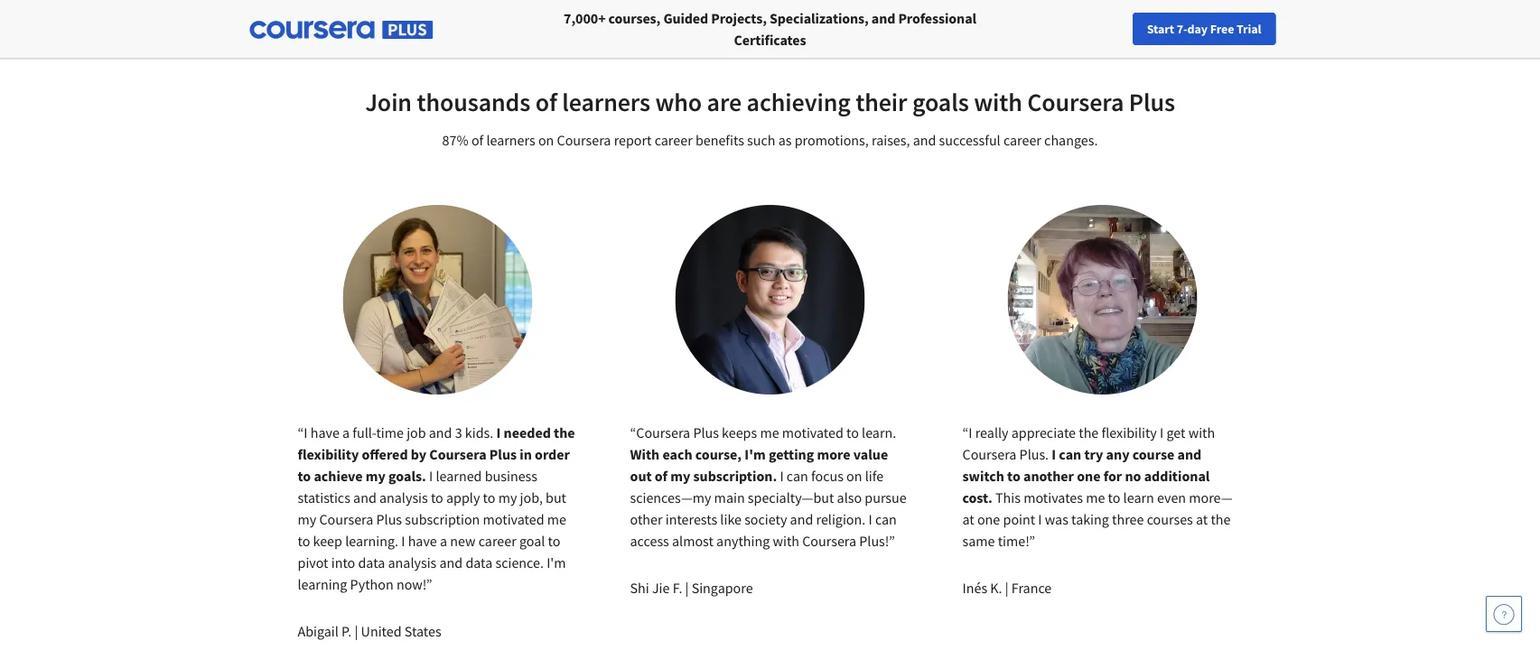 Task type: describe. For each thing, give the bounding box(es) containing it.
87% of learners on coursera report career benefits such as promotions, raises, and successful career changes.
[[442, 131, 1098, 149]]

inés
[[963, 579, 988, 597]]

abigail
[[298, 622, 339, 641]]

and down achieve
[[353, 489, 377, 507]]

join thousands of learners who are achieving their goals with coursera plus
[[365, 86, 1175, 118]]

start 7-day free trial
[[1147, 21, 1262, 37]]

abigail p. | united states
[[298, 622, 441, 641]]

almost
[[672, 532, 714, 550]]

apply
[[446, 489, 480, 507]]

full-
[[353, 424, 376, 442]]

and inside i can try any course and switch to another one for no additional cost.
[[1178, 445, 1202, 463]]

promotions,
[[795, 131, 869, 149]]

shi jie f. | singapore
[[630, 579, 753, 597]]

for
[[1104, 467, 1122, 485]]

me inside coursera plus keeps me motivated to learn. with each course, i'm getting more value out of my subscription.
[[760, 424, 779, 442]]

87%
[[442, 131, 469, 149]]

can for try
[[1059, 445, 1082, 463]]

this
[[996, 489, 1021, 507]]

learner image shi jie f. image
[[675, 205, 865, 395]]

time!
[[998, 532, 1029, 550]]

states
[[405, 622, 441, 641]]

| for i learned business statistics and analysis to apply to my job, but my coursera plus subscription motivated me to keep learning. i have a new career goal to pivot into data analysis and data science. i'm learning python now!
[[355, 622, 358, 641]]

pivot
[[298, 554, 328, 572]]

plus inside i needed the flexibility offered by coursera plus in order to achieve my goals.
[[489, 445, 517, 463]]

learn
[[1124, 489, 1154, 507]]

0 horizontal spatial a
[[342, 424, 350, 442]]

i left full-
[[304, 424, 308, 442]]

on for coursera
[[538, 131, 554, 149]]

are
[[707, 86, 742, 118]]

science.
[[495, 554, 544, 572]]

kids.
[[465, 424, 494, 442]]

day
[[1188, 21, 1208, 37]]

i needed the flexibility offered by coursera plus in order to achieve my goals.
[[298, 424, 575, 485]]

f.
[[673, 579, 682, 597]]

learned
[[436, 467, 482, 485]]

getting
[[769, 445, 814, 463]]

switch
[[963, 467, 1004, 485]]

i'm inside coursera plus keeps me motivated to learn. with each course, i'm getting more value out of my subscription.
[[745, 445, 766, 463]]

but
[[546, 489, 566, 507]]

motivates
[[1024, 489, 1083, 507]]

i right learning.
[[401, 532, 405, 550]]

i have a full-time job and 3 kids.
[[304, 424, 496, 442]]

successful
[[939, 131, 1001, 149]]

a inside i learned business statistics and analysis to apply to my job, but my coursera plus subscription motivated me to keep learning. i have a new career goal to pivot into data analysis and data science. i'm learning python now!
[[440, 532, 447, 550]]

1 horizontal spatial can
[[875, 510, 897, 529]]

by
[[411, 445, 427, 463]]

needed
[[504, 424, 551, 442]]

7,000+ courses, guided projects, specializations, and professional certificates
[[564, 9, 977, 49]]

find
[[1155, 21, 1178, 37]]

professional
[[898, 9, 977, 27]]

this motivates me to learn even more— at one point i was taking three courses at the same time!
[[963, 489, 1233, 550]]

anything
[[716, 532, 770, 550]]

plus inside coursera plus keeps me motivated to learn. with each course, i'm getting more value out of my subscription.
[[693, 424, 719, 442]]

1 vertical spatial learners
[[486, 131, 535, 149]]

more—
[[1189, 489, 1233, 507]]

one inside i can try any course and switch to another one for no additional cost.
[[1077, 467, 1101, 485]]

to right apply
[[483, 489, 495, 507]]

inés k. | france
[[963, 579, 1052, 597]]

thousands
[[417, 86, 531, 118]]

motivated inside coursera plus keeps me motivated to learn. with each course, i'm getting more value out of my subscription.
[[782, 424, 844, 442]]

2 at from the left
[[1196, 510, 1208, 529]]

appreciate
[[1012, 424, 1076, 442]]

who
[[655, 86, 702, 118]]

plus!
[[859, 532, 889, 550]]

my down statistics
[[298, 510, 316, 529]]

into
[[331, 554, 355, 572]]

to inside this motivates me to learn even more— at one point i was taking three courses at the same time!
[[1108, 489, 1121, 507]]

i up plus!
[[869, 510, 872, 529]]

coursera inside i learned business statistics and analysis to apply to my job, but my coursera plus subscription motivated me to keep learning. i have a new career goal to pivot into data analysis and data science. i'm learning python now!
[[319, 510, 373, 529]]

really
[[975, 424, 1009, 442]]

coursera inside i needed the flexibility offered by coursera plus in order to achieve my goals.
[[429, 445, 487, 463]]

the inside i needed the flexibility offered by coursera plus in order to achieve my goals.
[[554, 424, 575, 442]]

0 vertical spatial with
[[974, 86, 1022, 118]]

career inside i learned business statistics and analysis to apply to my job, but my coursera plus subscription motivated me to keep learning. i have a new career goal to pivot into data analysis and data science. i'm learning python now!
[[479, 532, 516, 550]]

raises,
[[872, 131, 910, 149]]

coursera left report
[[557, 131, 611, 149]]

to inside coursera plus keeps me motivated to learn. with each course, i'm getting more value out of my subscription.
[[847, 424, 859, 442]]

plus down start
[[1129, 86, 1175, 118]]

your
[[1181, 21, 1205, 37]]

taking
[[1072, 510, 1109, 529]]

changes.
[[1044, 131, 1098, 149]]

each
[[663, 445, 693, 463]]

life
[[865, 467, 884, 485]]

1 data from the left
[[358, 554, 385, 572]]

learn.
[[862, 424, 896, 442]]

1 at from the left
[[963, 510, 975, 529]]

course,
[[695, 445, 742, 463]]

coursera inside coursera plus keeps me motivated to learn. with each course, i'm getting more value out of my subscription.
[[636, 424, 690, 442]]

focus
[[811, 467, 844, 485]]

keeps
[[722, 424, 757, 442]]

k.
[[990, 579, 1002, 597]]

i left really
[[969, 424, 973, 442]]

goals.
[[389, 467, 426, 485]]

keep
[[313, 532, 342, 550]]

religion.
[[816, 510, 866, 529]]

more
[[817, 445, 851, 463]]

1 vertical spatial analysis
[[388, 554, 437, 572]]

plus.
[[1020, 445, 1049, 463]]

to up subscription
[[431, 489, 443, 507]]

certificates
[[734, 31, 806, 49]]

0 horizontal spatial of
[[471, 131, 484, 149]]

i inside i can try any course and switch to another one for no additional cost.
[[1052, 445, 1056, 463]]

flexibility inside i needed the flexibility offered by coursera plus in order to achieve my goals.
[[298, 445, 359, 463]]

job,
[[520, 489, 543, 507]]

specialty—but
[[748, 489, 834, 507]]

point
[[1003, 510, 1035, 529]]

goals
[[912, 86, 969, 118]]

the inside this motivates me to learn even more— at one point i was taking three courses at the same time!
[[1211, 510, 1231, 529]]

now!
[[396, 575, 426, 594]]

plus inside i learned business statistics and analysis to apply to my job, but my coursera plus subscription motivated me to keep learning. i have a new career goal to pivot into data analysis and data science. i'm learning python now!
[[376, 510, 402, 529]]

time
[[376, 424, 404, 442]]

learner image abigail p. image
[[343, 205, 533, 395]]

out
[[630, 467, 652, 485]]

achieve
[[314, 467, 363, 485]]



Task type: vqa. For each thing, say whether or not it's contained in the screenshot.


Task type: locate. For each thing, give the bounding box(es) containing it.
shi
[[630, 579, 649, 597]]

0 vertical spatial i'm
[[745, 445, 766, 463]]

0 vertical spatial on
[[538, 131, 554, 149]]

data down learning.
[[358, 554, 385, 572]]

flexibility up any
[[1102, 424, 1157, 442]]

on for life
[[847, 467, 862, 485]]

plus up course,
[[693, 424, 719, 442]]

career up science.
[[479, 532, 516, 550]]

1 horizontal spatial motivated
[[782, 424, 844, 442]]

flexibility inside i really appreciate the flexibility i get with coursera plus.
[[1102, 424, 1157, 442]]

2 data from the left
[[466, 554, 493, 572]]

0 horizontal spatial have
[[311, 424, 340, 442]]

get
[[1167, 424, 1186, 442]]

i'm inside i learned business statistics and analysis to apply to my job, but my coursera plus subscription motivated me to keep learning. i have a new career goal to pivot into data analysis and data science. i'm learning python now!
[[547, 554, 566, 572]]

learner image inés k. image
[[1008, 205, 1197, 395]]

the up try
[[1079, 424, 1099, 442]]

coursera down 3
[[429, 445, 487, 463]]

1 vertical spatial of
[[471, 131, 484, 149]]

1 horizontal spatial i'm
[[745, 445, 766, 463]]

i
[[304, 424, 308, 442], [496, 424, 501, 442], [969, 424, 973, 442], [1160, 424, 1164, 442], [1052, 445, 1056, 463], [429, 467, 433, 485], [780, 467, 784, 485], [869, 510, 872, 529], [1038, 510, 1042, 529], [401, 532, 405, 550]]

can for focus
[[787, 467, 808, 485]]

coursera plus image
[[250, 21, 433, 39]]

3
[[455, 424, 462, 442]]

1 vertical spatial have
[[408, 532, 437, 550]]

of right 87%
[[471, 131, 484, 149]]

and down specialty—but
[[790, 510, 813, 529]]

goal
[[519, 532, 545, 550]]

i'm down keeps
[[745, 445, 766, 463]]

of
[[536, 86, 557, 118], [471, 131, 484, 149], [655, 467, 668, 485]]

have left full-
[[311, 424, 340, 442]]

can left try
[[1059, 445, 1082, 463]]

career down who
[[655, 131, 693, 149]]

0 horizontal spatial data
[[358, 554, 385, 572]]

like
[[720, 510, 742, 529]]

statistics
[[298, 489, 350, 507]]

0 horizontal spatial flexibility
[[298, 445, 359, 463]]

1 horizontal spatial of
[[536, 86, 557, 118]]

1 horizontal spatial learners
[[562, 86, 650, 118]]

i up specialty—but
[[780, 467, 784, 485]]

2 vertical spatial with
[[773, 532, 800, 550]]

me
[[760, 424, 779, 442], [1086, 489, 1105, 507], [547, 510, 566, 529]]

find your new career link
[[1146, 18, 1277, 41]]

2 vertical spatial me
[[547, 510, 566, 529]]

2 horizontal spatial of
[[655, 467, 668, 485]]

motivated
[[782, 424, 844, 442], [483, 510, 544, 529]]

on left life
[[847, 467, 862, 485]]

2 vertical spatial of
[[655, 467, 668, 485]]

plus left in
[[489, 445, 517, 463]]

on left report
[[538, 131, 554, 149]]

0 vertical spatial flexibility
[[1102, 424, 1157, 442]]

to right "goal"
[[548, 532, 560, 550]]

1 horizontal spatial |
[[685, 579, 689, 597]]

job
[[407, 424, 426, 442]]

was
[[1045, 510, 1069, 529]]

0 vertical spatial me
[[760, 424, 779, 442]]

to left learn. in the bottom of the page
[[847, 424, 859, 442]]

i can focus on life sciences—my main specialty—but also pursue other interests like society and religion. i can access almost anything with coursera plus!
[[630, 467, 907, 550]]

1 horizontal spatial me
[[760, 424, 779, 442]]

to up pivot
[[298, 532, 310, 550]]

analysis
[[379, 489, 428, 507], [388, 554, 437, 572]]

my down offered
[[366, 467, 386, 485]]

another
[[1024, 467, 1074, 485]]

achieving
[[747, 86, 851, 118]]

order
[[535, 445, 570, 463]]

None search field
[[248, 11, 682, 47]]

of inside coursera plus keeps me motivated to learn. with each course, i'm getting more value out of my subscription.
[[655, 467, 668, 485]]

data down new
[[466, 554, 493, 572]]

a left full-
[[342, 424, 350, 442]]

0 vertical spatial one
[[1077, 467, 1101, 485]]

jie
[[652, 579, 670, 597]]

learners down the thousands at the top of page
[[486, 131, 535, 149]]

2 horizontal spatial the
[[1211, 510, 1231, 529]]

1 horizontal spatial one
[[1077, 467, 1101, 485]]

same
[[963, 532, 995, 550]]

can down pursue
[[875, 510, 897, 529]]

can down getting at bottom
[[787, 467, 808, 485]]

and inside i can focus on life sciences—my main specialty—but also pursue other interests like society and religion. i can access almost anything with coursera plus!
[[790, 510, 813, 529]]

0 vertical spatial can
[[1059, 445, 1082, 463]]

0 horizontal spatial one
[[977, 510, 1000, 529]]

2 vertical spatial can
[[875, 510, 897, 529]]

0 vertical spatial of
[[536, 86, 557, 118]]

|
[[685, 579, 689, 597], [1005, 579, 1009, 597], [355, 622, 358, 641]]

at
[[963, 510, 975, 529], [1196, 510, 1208, 529]]

courses,
[[609, 9, 661, 27]]

i right the goals.
[[429, 467, 433, 485]]

my inside coursera plus keeps me motivated to learn. with each course, i'm getting more value out of my subscription.
[[671, 467, 690, 485]]

main
[[714, 489, 745, 507]]

have down subscription
[[408, 532, 437, 550]]

0 vertical spatial learners
[[562, 86, 650, 118]]

me inside this motivates me to learn even more— at one point i was taking three courses at the same time!
[[1086, 489, 1105, 507]]

1 vertical spatial a
[[440, 532, 447, 550]]

specializations,
[[770, 9, 869, 27]]

coursera plus keeps me motivated to learn. with each course, i'm getting more value out of my subscription.
[[630, 424, 896, 485]]

one down try
[[1077, 467, 1101, 485]]

1 vertical spatial flexibility
[[298, 445, 359, 463]]

1 vertical spatial motivated
[[483, 510, 544, 529]]

me down but
[[547, 510, 566, 529]]

at down cost.
[[963, 510, 975, 529]]

i right kids. at the bottom of the page
[[496, 424, 501, 442]]

| right k.
[[1005, 579, 1009, 597]]

motivated inside i learned business statistics and analysis to apply to my job, but my coursera plus subscription motivated me to keep learning. i have a new career goal to pivot into data analysis and data science. i'm learning python now!
[[483, 510, 544, 529]]

1 horizontal spatial a
[[440, 532, 447, 550]]

1 horizontal spatial at
[[1196, 510, 1208, 529]]

my down each
[[671, 467, 690, 485]]

start
[[1147, 21, 1175, 37]]

career left changes.
[[1004, 131, 1042, 149]]

benefits
[[696, 131, 744, 149]]

singapore
[[692, 579, 753, 597]]

with inside i really appreciate the flexibility i get with coursera plus.
[[1189, 424, 1215, 442]]

me inside i learned business statistics and analysis to apply to my job, but my coursera plus subscription motivated me to keep learning. i have a new career goal to pivot into data analysis and data science. i'm learning python now!
[[547, 510, 566, 529]]

can
[[1059, 445, 1082, 463], [787, 467, 808, 485], [875, 510, 897, 529]]

i left was
[[1038, 510, 1042, 529]]

value
[[854, 445, 888, 463]]

have inside i learned business statistics and analysis to apply to my job, but my coursera plus subscription motivated me to keep learning. i have a new career goal to pivot into data analysis and data science. i'm learning python now!
[[408, 532, 437, 550]]

and left professional
[[872, 9, 896, 27]]

one inside this motivates me to learn even more— at one point i was taking three courses at the same time!
[[977, 510, 1000, 529]]

learning.
[[345, 532, 398, 550]]

2 horizontal spatial me
[[1086, 489, 1105, 507]]

one up the "same"
[[977, 510, 1000, 529]]

three
[[1112, 510, 1144, 529]]

with right get
[[1189, 424, 1215, 442]]

motivated up more
[[782, 424, 844, 442]]

my
[[366, 467, 386, 485], [671, 467, 690, 485], [498, 489, 517, 507], [298, 510, 316, 529]]

to up this
[[1007, 467, 1021, 485]]

their
[[856, 86, 907, 118]]

p.
[[342, 622, 352, 641]]

coursera down religion.
[[802, 532, 856, 550]]

the down more—
[[1211, 510, 1231, 529]]

projects,
[[711, 9, 767, 27]]

with down society on the bottom of page
[[773, 532, 800, 550]]

to up statistics
[[298, 467, 311, 485]]

plus up learning.
[[376, 510, 402, 529]]

no
[[1125, 467, 1141, 485]]

new
[[450, 532, 476, 550]]

also
[[837, 489, 862, 507]]

0 horizontal spatial on
[[538, 131, 554, 149]]

0 vertical spatial have
[[311, 424, 340, 442]]

learners
[[562, 86, 650, 118], [486, 131, 535, 149]]

0 horizontal spatial the
[[554, 424, 575, 442]]

i inside this motivates me to learn even more— at one point i was taking three courses at the same time!
[[1038, 510, 1042, 529]]

any
[[1106, 445, 1130, 463]]

i right the plus.
[[1052, 445, 1056, 463]]

1 horizontal spatial have
[[408, 532, 437, 550]]

help center image
[[1493, 603, 1515, 625]]

2 horizontal spatial |
[[1005, 579, 1009, 597]]

0 vertical spatial motivated
[[782, 424, 844, 442]]

1 horizontal spatial the
[[1079, 424, 1099, 442]]

2 horizontal spatial with
[[1189, 424, 1215, 442]]

i inside i needed the flexibility offered by coursera plus in order to achieve my goals.
[[496, 424, 501, 442]]

0 vertical spatial a
[[342, 424, 350, 442]]

0 horizontal spatial at
[[963, 510, 975, 529]]

course
[[1133, 445, 1175, 463]]

sciences—my
[[630, 489, 711, 507]]

flexibility up achieve
[[298, 445, 359, 463]]

to inside i needed the flexibility offered by coursera plus in order to achieve my goals.
[[298, 467, 311, 485]]

7-
[[1177, 21, 1188, 37]]

| right p.
[[355, 622, 358, 641]]

have
[[311, 424, 340, 442], [408, 532, 437, 550]]

the inside i really appreciate the flexibility i get with coursera plus.
[[1079, 424, 1099, 442]]

data
[[358, 554, 385, 572], [466, 554, 493, 572]]

on inside i can focus on life sciences—my main specialty—but also pursue other interests like society and religion. i can access almost anything with coursera plus!
[[847, 467, 862, 485]]

1 horizontal spatial flexibility
[[1102, 424, 1157, 442]]

python
[[350, 575, 394, 594]]

new
[[1207, 21, 1231, 37]]

access
[[630, 532, 669, 550]]

to inside i can try any course and switch to another one for no additional cost.
[[1007, 467, 1021, 485]]

analysis down the goals.
[[379, 489, 428, 507]]

i'm right science.
[[547, 554, 566, 572]]

1 vertical spatial i'm
[[547, 554, 566, 572]]

1 horizontal spatial career
[[655, 131, 693, 149]]

0 horizontal spatial with
[[773, 532, 800, 550]]

1 vertical spatial one
[[977, 510, 1000, 529]]

with
[[630, 445, 660, 463]]

0 horizontal spatial me
[[547, 510, 566, 529]]

analysis up now! at the bottom of page
[[388, 554, 437, 572]]

can inside i can try any course and switch to another one for no additional cost.
[[1059, 445, 1082, 463]]

my inside i needed the flexibility offered by coursera plus in order to achieve my goals.
[[366, 467, 386, 485]]

1 vertical spatial me
[[1086, 489, 1105, 507]]

1 vertical spatial can
[[787, 467, 808, 485]]

cost.
[[963, 489, 993, 507]]

try
[[1084, 445, 1103, 463]]

1 horizontal spatial data
[[466, 554, 493, 572]]

of right the thousands at the top of page
[[536, 86, 557, 118]]

motivated down job,
[[483, 510, 544, 529]]

with inside i can focus on life sciences—my main specialty—but also pursue other interests like society and religion. i can access almost anything with coursera plus!
[[773, 532, 800, 550]]

society
[[745, 510, 787, 529]]

with up successful
[[974, 86, 1022, 118]]

at down more—
[[1196, 510, 1208, 529]]

of right out
[[655, 467, 668, 485]]

my down business in the bottom of the page
[[498, 489, 517, 507]]

1 vertical spatial with
[[1189, 424, 1215, 442]]

start 7-day free trial button
[[1133, 13, 1276, 45]]

trial
[[1237, 21, 1262, 37]]

and
[[872, 9, 896, 27], [913, 131, 936, 149], [429, 424, 452, 442], [1178, 445, 1202, 463], [353, 489, 377, 507], [790, 510, 813, 529], [440, 554, 463, 572]]

i left get
[[1160, 424, 1164, 442]]

subscription
[[405, 510, 480, 529]]

0 horizontal spatial i'm
[[547, 554, 566, 572]]

| for this motivates me to learn even more— at one point i was taking three courses at the same time!
[[1005, 579, 1009, 597]]

0 vertical spatial analysis
[[379, 489, 428, 507]]

i can try any course and switch to another one for no additional cost.
[[963, 445, 1210, 507]]

1 horizontal spatial on
[[847, 467, 862, 485]]

0 horizontal spatial can
[[787, 467, 808, 485]]

and up additional
[[1178, 445, 1202, 463]]

1 horizontal spatial with
[[974, 86, 1022, 118]]

and right the raises,
[[913, 131, 936, 149]]

coursera inside i can focus on life sciences—my main specialty—but also pursue other interests like society and religion. i can access almost anything with coursera plus!
[[802, 532, 856, 550]]

coursera up changes.
[[1027, 86, 1124, 118]]

me up taking
[[1086, 489, 1105, 507]]

to
[[847, 424, 859, 442], [298, 467, 311, 485], [1007, 467, 1021, 485], [431, 489, 443, 507], [483, 489, 495, 507], [1108, 489, 1121, 507], [298, 532, 310, 550], [548, 532, 560, 550]]

2 horizontal spatial can
[[1059, 445, 1082, 463]]

2 horizontal spatial career
[[1004, 131, 1042, 149]]

and inside '7,000+ courses, guided projects, specializations, and professional certificates'
[[872, 9, 896, 27]]

coursera up 'keep'
[[319, 510, 373, 529]]

and left 3
[[429, 424, 452, 442]]

pursue
[[865, 489, 907, 507]]

1 vertical spatial on
[[847, 467, 862, 485]]

me right keeps
[[760, 424, 779, 442]]

flexibility
[[1102, 424, 1157, 442], [298, 445, 359, 463]]

even
[[1157, 489, 1186, 507]]

coursera inside i really appreciate the flexibility i get with coursera plus.
[[963, 445, 1017, 463]]

to down for
[[1108, 489, 1121, 507]]

plus
[[1129, 86, 1175, 118], [693, 424, 719, 442], [489, 445, 517, 463], [376, 510, 402, 529]]

0 horizontal spatial learners
[[486, 131, 535, 149]]

coursera down really
[[963, 445, 1017, 463]]

in
[[520, 445, 532, 463]]

offered
[[362, 445, 408, 463]]

i really appreciate the flexibility i get with coursera plus.
[[963, 424, 1215, 463]]

learning
[[298, 575, 347, 594]]

a left new
[[440, 532, 447, 550]]

and down new
[[440, 554, 463, 572]]

the up order
[[554, 424, 575, 442]]

coursera up each
[[636, 424, 690, 442]]

learners up report
[[562, 86, 650, 118]]

| right f. at the bottom left of page
[[685, 579, 689, 597]]

0 horizontal spatial career
[[479, 532, 516, 550]]

0 horizontal spatial motivated
[[483, 510, 544, 529]]

0 horizontal spatial |
[[355, 622, 358, 641]]



